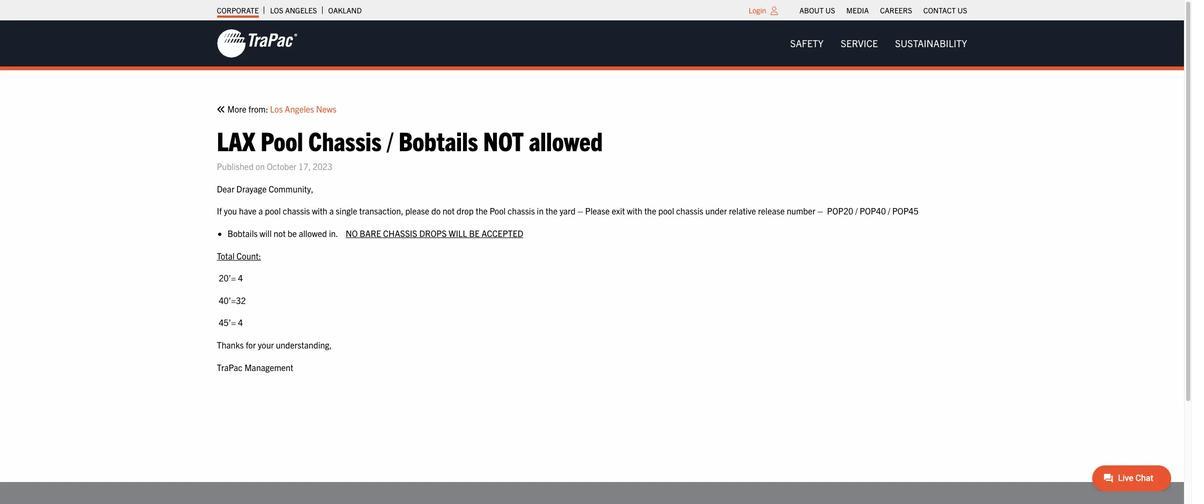 Task type: describe. For each thing, give the bounding box(es) containing it.
understanding,
[[276, 339, 332, 350]]

1 a from the left
[[259, 206, 263, 216]]

4 for 45'= 4
[[238, 317, 243, 328]]

not
[[483, 124, 524, 156]]

1 the from the left
[[476, 206, 488, 216]]

1 vertical spatial bobtails
[[228, 228, 258, 239]]

drops
[[419, 228, 447, 239]]

2 the from the left
[[546, 206, 558, 216]]

transaction,
[[359, 206, 403, 216]]

in
[[537, 206, 544, 216]]

from:
[[249, 103, 268, 114]]

40'=
[[219, 295, 236, 306]]

have
[[239, 206, 257, 216]]

corporate link
[[217, 3, 259, 18]]

pop40
[[860, 206, 886, 216]]

please
[[585, 206, 610, 216]]

you
[[224, 206, 237, 216]]

45'= 4
[[217, 317, 243, 328]]

us for contact us
[[958, 5, 968, 15]]

october
[[267, 161, 297, 172]]

media link
[[847, 3, 869, 18]]

menu bar containing safety
[[782, 33, 976, 54]]

thanks for your understanding,
[[217, 339, 332, 350]]

service link
[[833, 33, 887, 54]]

17,
[[299, 161, 311, 172]]

trapac management
[[217, 362, 293, 372]]

careers
[[880, 5, 913, 15]]

2 with from the left
[[627, 206, 643, 216]]

dear drayage community,
[[217, 183, 314, 194]]

1 angeles from the top
[[285, 5, 317, 15]]

on
[[256, 161, 265, 172]]

–
[[578, 206, 583, 216]]

dear
[[217, 183, 235, 194]]

if you have a pool chassis with a single transaction, please do not drop the pool chassis in the yard – please exit with the pool chassis under relative release number –  pop20 / pop40 / pop45
[[217, 206, 919, 216]]

drayage
[[237, 183, 267, 194]]

1 chassis from the left
[[283, 206, 310, 216]]

lax pool chassis / bobtails not allowed article
[[217, 102, 968, 441]]

sustainability
[[895, 37, 968, 49]]

service
[[841, 37, 878, 49]]

your
[[258, 339, 274, 350]]

more
[[227, 103, 247, 114]]

32
[[236, 295, 246, 306]]

about
[[800, 5, 824, 15]]

allowed inside the lax pool chassis / bobtails not allowed published on october 17, 2023
[[529, 124, 603, 156]]

20'=
[[219, 272, 236, 283]]

contact us link
[[924, 3, 968, 18]]

angeles inside lax pool chassis / bobtails not allowed article
[[285, 103, 314, 114]]

chassis
[[308, 124, 382, 156]]

2 chassis from the left
[[508, 206, 535, 216]]

number
[[787, 206, 816, 216]]

contact us
[[924, 5, 968, 15]]

thanks
[[217, 339, 244, 350]]

20'= 4
[[217, 272, 243, 283]]

contact
[[924, 5, 956, 15]]

us for about us
[[826, 5, 835, 15]]

login link
[[749, 5, 767, 15]]

los angeles news link
[[270, 102, 337, 116]]

1 with from the left
[[312, 206, 327, 216]]

media
[[847, 5, 869, 15]]

will
[[260, 228, 272, 239]]

in.
[[329, 228, 338, 239]]

if
[[217, 206, 222, 216]]

be
[[469, 228, 480, 239]]

more from: los angeles news
[[225, 103, 337, 114]]

please
[[405, 206, 430, 216]]

be
[[288, 228, 297, 239]]

2 a from the left
[[329, 206, 334, 216]]

1 los from the top
[[270, 5, 283, 15]]

count:
[[237, 250, 261, 261]]

los angeles link
[[270, 3, 317, 18]]



Task type: vqa. For each thing, say whether or not it's contained in the screenshot.
ITS in the bottom left of the page
no



Task type: locate. For each thing, give the bounding box(es) containing it.
2 pool from the left
[[659, 206, 674, 216]]

1 horizontal spatial bobtails
[[399, 124, 478, 156]]

no
[[346, 228, 358, 239]]

bobtails will not be allowed in. no bare chassis drops will be accepted
[[228, 228, 524, 239]]

lax
[[217, 124, 255, 156]]

/ right pop40
[[888, 206, 891, 216]]

published
[[217, 161, 254, 172]]

the
[[476, 206, 488, 216], [546, 206, 558, 216], [645, 206, 657, 216]]

0 horizontal spatial us
[[826, 5, 835, 15]]

accepted
[[482, 228, 524, 239]]

pool
[[265, 206, 281, 216], [659, 206, 674, 216]]

pool up accepted
[[490, 206, 506, 216]]

with right exit
[[627, 206, 643, 216]]

not right do in the left top of the page
[[443, 206, 455, 216]]

1 vertical spatial pool
[[490, 206, 506, 216]]

menu bar up service
[[794, 3, 973, 18]]

pool up will
[[265, 206, 281, 216]]

oakland
[[328, 5, 362, 15]]

the right in
[[546, 206, 558, 216]]

2 us from the left
[[958, 5, 968, 15]]

for
[[246, 339, 256, 350]]

los
[[270, 5, 283, 15], [270, 103, 283, 114]]

us right about
[[826, 5, 835, 15]]

the right drop
[[476, 206, 488, 216]]

about us
[[800, 5, 835, 15]]

1 4 from the top
[[238, 272, 243, 283]]

us inside 'link'
[[826, 5, 835, 15]]

/ left pop40
[[856, 206, 858, 216]]

0 horizontal spatial the
[[476, 206, 488, 216]]

1 horizontal spatial chassis
[[508, 206, 535, 216]]

trapac
[[217, 362, 243, 372]]

menu bar
[[794, 3, 973, 18], [782, 33, 976, 54]]

menu bar down careers
[[782, 33, 976, 54]]

chassis left under
[[676, 206, 704, 216]]

los inside lax pool chassis / bobtails not allowed article
[[270, 103, 283, 114]]

0 vertical spatial los
[[270, 5, 283, 15]]

yard
[[560, 206, 576, 216]]

sustainability link
[[887, 33, 976, 54]]

1 vertical spatial not
[[274, 228, 286, 239]]

community,
[[269, 183, 314, 194]]

menu bar containing about us
[[794, 3, 973, 18]]

1 pool from the left
[[265, 206, 281, 216]]

0 horizontal spatial pool
[[265, 206, 281, 216]]

bobtails inside the lax pool chassis / bobtails not allowed published on october 17, 2023
[[399, 124, 478, 156]]

4 for 20'= 4
[[238, 272, 243, 283]]

40'= 32
[[217, 295, 246, 306]]

with left single
[[312, 206, 327, 216]]

under
[[706, 206, 727, 216]]

login
[[749, 5, 767, 15]]

1 horizontal spatial us
[[958, 5, 968, 15]]

a right have
[[259, 206, 263, 216]]

0 horizontal spatial allowed
[[299, 228, 327, 239]]

careers link
[[880, 3, 913, 18]]

4 right '45'='
[[238, 317, 243, 328]]

safety link
[[782, 33, 833, 54]]

us
[[826, 5, 835, 15], [958, 5, 968, 15]]

2 horizontal spatial the
[[645, 206, 657, 216]]

3 the from the left
[[645, 206, 657, 216]]

pool right exit
[[659, 206, 674, 216]]

bobtails
[[399, 124, 478, 156], [228, 228, 258, 239]]

1 vertical spatial allowed
[[299, 228, 327, 239]]

1 horizontal spatial not
[[443, 206, 455, 216]]

0 horizontal spatial bobtails
[[228, 228, 258, 239]]

lax pool chassis / bobtails not allowed published on october 17, 2023
[[217, 124, 603, 172]]

2 horizontal spatial /
[[888, 206, 891, 216]]

0 horizontal spatial chassis
[[283, 206, 310, 216]]

0 horizontal spatial a
[[259, 206, 263, 216]]

with
[[312, 206, 327, 216], [627, 206, 643, 216]]

release
[[758, 206, 785, 216]]

chassis
[[383, 228, 417, 239]]

0 vertical spatial 4
[[238, 272, 243, 283]]

los up corporate image
[[270, 5, 283, 15]]

a
[[259, 206, 263, 216], [329, 206, 334, 216]]

0 vertical spatial angeles
[[285, 5, 317, 15]]

allowed
[[529, 124, 603, 156], [299, 228, 327, 239]]

safety
[[791, 37, 824, 49]]

about us link
[[800, 3, 835, 18]]

1 horizontal spatial a
[[329, 206, 334, 216]]

pop45
[[893, 206, 919, 216]]

45'=
[[219, 317, 236, 328]]

0 vertical spatial menu bar
[[794, 3, 973, 18]]

0 vertical spatial bobtails
[[399, 124, 478, 156]]

0 vertical spatial not
[[443, 206, 455, 216]]

pool up october
[[261, 124, 303, 156]]

the right exit
[[645, 206, 657, 216]]

2023
[[313, 161, 333, 172]]

0 horizontal spatial not
[[274, 228, 286, 239]]

/ right chassis
[[387, 124, 394, 156]]

pool
[[261, 124, 303, 156], [490, 206, 506, 216]]

los angeles
[[270, 5, 317, 15]]

1 vertical spatial los
[[270, 103, 283, 114]]

pop20
[[827, 206, 854, 216]]

us right contact
[[958, 5, 968, 15]]

0 horizontal spatial /
[[387, 124, 394, 156]]

los right from:
[[270, 103, 283, 114]]

0 horizontal spatial pool
[[261, 124, 303, 156]]

will
[[449, 228, 467, 239]]

1 horizontal spatial /
[[856, 206, 858, 216]]

corporate
[[217, 5, 259, 15]]

0 vertical spatial pool
[[261, 124, 303, 156]]

relative
[[729, 206, 756, 216]]

single
[[336, 206, 357, 216]]

1 horizontal spatial pool
[[490, 206, 506, 216]]

1 vertical spatial angeles
[[285, 103, 314, 114]]

/
[[387, 124, 394, 156], [856, 206, 858, 216], [888, 206, 891, 216]]

angeles
[[285, 5, 317, 15], [285, 103, 314, 114]]

3 chassis from the left
[[676, 206, 704, 216]]

1 horizontal spatial the
[[546, 206, 558, 216]]

total
[[217, 250, 235, 261]]

1 horizontal spatial pool
[[659, 206, 674, 216]]

management
[[245, 362, 293, 372]]

not left be
[[274, 228, 286, 239]]

chassis
[[283, 206, 310, 216], [508, 206, 535, 216], [676, 206, 704, 216]]

1 us from the left
[[826, 5, 835, 15]]

4
[[238, 272, 243, 283], [238, 317, 243, 328]]

2 4 from the top
[[238, 317, 243, 328]]

not
[[443, 206, 455, 216], [274, 228, 286, 239]]

pool inside the lax pool chassis / bobtails not allowed published on october 17, 2023
[[261, 124, 303, 156]]

1 horizontal spatial with
[[627, 206, 643, 216]]

bare
[[360, 228, 381, 239]]

1 horizontal spatial allowed
[[529, 124, 603, 156]]

footer
[[0, 482, 1185, 504]]

total count:
[[217, 250, 261, 261]]

news
[[316, 103, 337, 114]]

exit
[[612, 206, 625, 216]]

/ inside the lax pool chassis / bobtails not allowed published on october 17, 2023
[[387, 124, 394, 156]]

1 vertical spatial menu bar
[[782, 33, 976, 54]]

angeles left "news"
[[285, 103, 314, 114]]

light image
[[771, 6, 778, 15]]

2 los from the top
[[270, 103, 283, 114]]

0 horizontal spatial with
[[312, 206, 327, 216]]

angeles left oakland link
[[285, 5, 317, 15]]

solid image
[[217, 105, 225, 114]]

a left single
[[329, 206, 334, 216]]

corporate image
[[217, 28, 297, 58]]

oakland link
[[328, 3, 362, 18]]

do
[[431, 206, 441, 216]]

0 vertical spatial allowed
[[529, 124, 603, 156]]

drop
[[457, 206, 474, 216]]

chassis left in
[[508, 206, 535, 216]]

4 right 20'=
[[238, 272, 243, 283]]

1 vertical spatial 4
[[238, 317, 243, 328]]

2 angeles from the top
[[285, 103, 314, 114]]

chassis up be
[[283, 206, 310, 216]]

2 horizontal spatial chassis
[[676, 206, 704, 216]]



